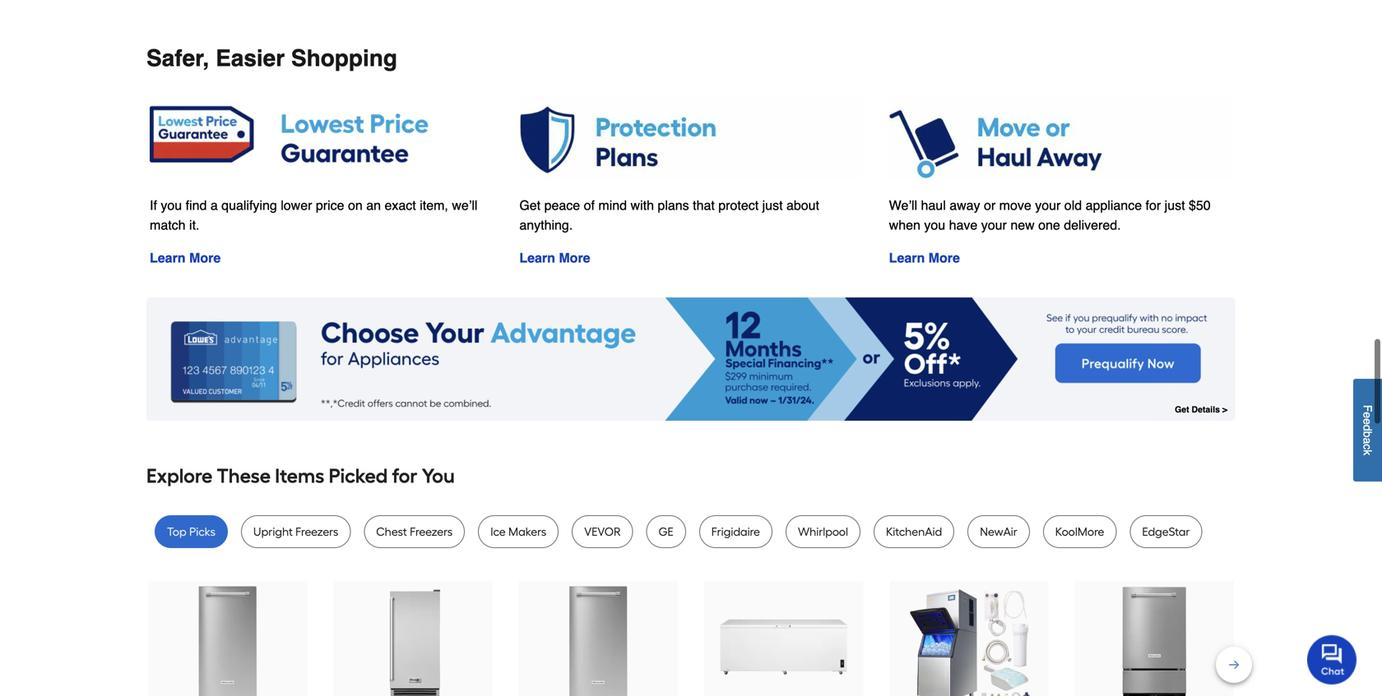 Task type: vqa. For each thing, say whether or not it's contained in the screenshot.
How
no



Task type: describe. For each thing, give the bounding box(es) containing it.
vevor 330-lbstorage ice maker 360-lb flip-up door freestanding for commercial use ice maker (silvery) image
[[905, 584, 1033, 697]]

ice makers
[[490, 525, 546, 539]]

when
[[889, 218, 920, 233]]

learn more link for if you find a qualifying lower price on an exact item, we'll match it.
[[150, 251, 221, 266]]

on
[[348, 198, 363, 213]]

lowest price guarantee. image
[[150, 98, 493, 180]]

explore these items picked for you
[[146, 465, 455, 488]]

more for away
[[929, 251, 960, 266]]

whirlpool
[[798, 525, 848, 539]]

move
[[999, 198, 1031, 213]]

haul
[[921, 198, 946, 213]]

new
[[1010, 218, 1035, 233]]

thor kitchen 50-lb reversible door freestanding/built-in cubed ice maker (stainless steel) energy star image
[[349, 584, 477, 697]]

vevor
[[584, 525, 621, 539]]

move or haul away. image
[[889, 98, 1232, 180]]

appliance
[[1086, 198, 1142, 213]]

lower
[[281, 198, 312, 213]]

peace
[[544, 198, 580, 213]]

it.
[[189, 218, 199, 233]]

have
[[949, 218, 978, 233]]

1 kitchenaid 22.8-lb reversible door built-in cubed ice maker (stainless steel with printshield) image from the left
[[164, 584, 291, 697]]

just inside we'll haul away or move your old appliance for just $50 when you have your new one delivered.
[[1165, 198, 1185, 213]]

chest
[[376, 525, 407, 539]]

0 horizontal spatial your
[[981, 218, 1007, 233]]

exact
[[385, 198, 416, 213]]

f e e d b a c k
[[1361, 405, 1374, 456]]

just inside get peace of mind with plans that protect just about anything.
[[762, 198, 783, 213]]

we'll haul away or move your old appliance for just $50 when you have your new one delivered.
[[889, 198, 1211, 233]]

protection plans. image
[[519, 98, 863, 180]]

delivered.
[[1064, 218, 1121, 233]]

a inside the if you find a qualifying lower price on an exact item, we'll match it.
[[210, 198, 218, 213]]

$50
[[1189, 198, 1211, 213]]

k
[[1361, 450, 1374, 456]]

top picks
[[167, 525, 215, 539]]

we'll
[[889, 198, 917, 213]]

kitchenaid 29-lb drop-down door built-in cubed ice maker (stainless steel with printshield) image
[[1091, 584, 1218, 697]]

protect
[[718, 198, 759, 213]]

learn more link for we'll haul away or move your old appliance for just $50 when you have your new one delivered.
[[889, 251, 960, 266]]

find
[[186, 198, 207, 213]]

2 e from the top
[[1361, 419, 1374, 425]]

more for of
[[559, 251, 590, 266]]

more for find
[[189, 251, 221, 266]]

learn more for we'll haul away or move your old appliance for just $50 when you have your new one delivered.
[[889, 251, 960, 266]]

1 e from the top
[[1361, 413, 1374, 419]]

1 vertical spatial for
[[392, 465, 417, 488]]

old
[[1064, 198, 1082, 213]]

a inside button
[[1361, 438, 1374, 445]]

chat invite button image
[[1307, 635, 1357, 685]]

upright freezers
[[253, 525, 338, 539]]

explore
[[146, 465, 212, 488]]



Task type: locate. For each thing, give the bounding box(es) containing it.
2 horizontal spatial learn more
[[889, 251, 960, 266]]

freezers right chest
[[410, 525, 453, 539]]

just left about
[[762, 198, 783, 213]]

1 learn more link from the left
[[150, 251, 221, 266]]

upright
[[253, 525, 293, 539]]

0 horizontal spatial learn
[[150, 251, 186, 266]]

for left you
[[392, 465, 417, 488]]

1 horizontal spatial you
[[924, 218, 945, 233]]

one
[[1038, 218, 1060, 233]]

you right if
[[161, 198, 182, 213]]

3 learn from the left
[[889, 251, 925, 266]]

just
[[762, 198, 783, 213], [1165, 198, 1185, 213]]

1 horizontal spatial your
[[1035, 198, 1061, 213]]

these
[[217, 465, 271, 488]]

3 learn more link from the left
[[889, 251, 960, 266]]

learn more down the anything.
[[519, 251, 590, 266]]

2 kitchenaid 22.8-lb reversible door built-in cubed ice maker (stainless steel with printshield) image from the left
[[535, 584, 662, 697]]

learn more
[[150, 251, 221, 266], [519, 251, 590, 266], [889, 251, 960, 266]]

1 horizontal spatial learn
[[519, 251, 555, 266]]

learn
[[150, 251, 186, 266], [519, 251, 555, 266], [889, 251, 925, 266]]

1 learn more from the left
[[150, 251, 221, 266]]

0 horizontal spatial just
[[762, 198, 783, 213]]

2 learn more from the left
[[519, 251, 590, 266]]

freezers
[[295, 525, 338, 539], [410, 525, 453, 539]]

0 horizontal spatial kitchenaid 22.8-lb reversible door built-in cubed ice maker (stainless steel with printshield) image
[[164, 584, 291, 697]]

1 more from the left
[[189, 251, 221, 266]]

freezers right upright
[[295, 525, 338, 539]]

learn for get peace of mind with plans that protect just about anything.
[[519, 251, 555, 266]]

more
[[189, 251, 221, 266], [559, 251, 590, 266], [929, 251, 960, 266]]

plans
[[658, 198, 689, 213]]

1 learn from the left
[[150, 251, 186, 266]]

0 vertical spatial for
[[1146, 198, 1161, 213]]

price
[[316, 198, 344, 213]]

3 learn more from the left
[[889, 251, 960, 266]]

you inside we'll haul away or move your old appliance for just $50 when you have your new one delivered.
[[924, 218, 945, 233]]

or
[[984, 198, 996, 213]]

1 horizontal spatial learn more
[[519, 251, 590, 266]]

you down 'haul'
[[924, 218, 945, 233]]

learn more link
[[150, 251, 221, 266], [519, 251, 590, 266], [889, 251, 960, 266]]

learn down the anything.
[[519, 251, 555, 266]]

0 horizontal spatial learn more
[[150, 251, 221, 266]]

more down have on the right top
[[929, 251, 960, 266]]

ice
[[490, 525, 506, 539]]

picks
[[189, 525, 215, 539]]

if
[[150, 198, 157, 213]]

item,
[[420, 198, 448, 213]]

get
[[519, 198, 541, 213]]

c
[[1361, 445, 1374, 450]]

learn more link down when
[[889, 251, 960, 266]]

more down it.
[[189, 251, 221, 266]]

safer,
[[146, 45, 209, 71]]

b
[[1361, 432, 1374, 438]]

your
[[1035, 198, 1061, 213], [981, 218, 1007, 233]]

more down the anything.
[[559, 251, 590, 266]]

frigidaire
[[711, 525, 760, 539]]

0 vertical spatial your
[[1035, 198, 1061, 213]]

1 horizontal spatial kitchenaid 22.8-lb reversible door built-in cubed ice maker (stainless steel with printshield) image
[[535, 584, 662, 697]]

easier
[[216, 45, 285, 71]]

0 horizontal spatial freezers
[[295, 525, 338, 539]]

2 learn more link from the left
[[519, 251, 590, 266]]

learn more link for get peace of mind with plans that protect just about anything.
[[519, 251, 590, 266]]

1 vertical spatial a
[[1361, 438, 1374, 445]]

you
[[161, 198, 182, 213], [924, 218, 945, 233]]

kitchenaid 22.8-lb reversible door built-in cubed ice maker (stainless steel with printshield) image
[[164, 584, 291, 697], [535, 584, 662, 697]]

1 horizontal spatial more
[[559, 251, 590, 266]]

1 horizontal spatial learn more link
[[519, 251, 590, 266]]

0 horizontal spatial you
[[161, 198, 182, 213]]

safer, easier shopping
[[146, 45, 397, 71]]

your up one
[[1035, 198, 1061, 213]]

chest freezers
[[376, 525, 453, 539]]

learn more down when
[[889, 251, 960, 266]]

learn for if you find a qualifying lower price on an exact item, we'll match it.
[[150, 251, 186, 266]]

for right appliance
[[1146, 198, 1161, 213]]

learn more link down it.
[[150, 251, 221, 266]]

qualifying
[[221, 198, 277, 213]]

learn down when
[[889, 251, 925, 266]]

learn more link down the anything.
[[519, 251, 590, 266]]

f
[[1361, 405, 1374, 413]]

1 horizontal spatial a
[[1361, 438, 1374, 445]]

learn down match
[[150, 251, 186, 266]]

learn more down it.
[[150, 251, 221, 266]]

that
[[693, 198, 715, 213]]

2 horizontal spatial learn
[[889, 251, 925, 266]]

1 vertical spatial your
[[981, 218, 1007, 233]]

if you find a qualifying lower price on an exact item, we'll match it.
[[150, 198, 477, 233]]

with
[[631, 198, 654, 213]]

0 horizontal spatial a
[[210, 198, 218, 213]]

2 horizontal spatial learn more link
[[889, 251, 960, 266]]

you
[[422, 465, 455, 488]]

3 more from the left
[[929, 251, 960, 266]]

1 vertical spatial you
[[924, 218, 945, 233]]

1 just from the left
[[762, 198, 783, 213]]

get peace of mind with plans that protect just about anything.
[[519, 198, 819, 233]]

for inside we'll haul away or move your old appliance for just $50 when you have your new one delivered.
[[1146, 198, 1161, 213]]

learn more for if you find a qualifying lower price on an exact item, we'll match it.
[[150, 251, 221, 266]]

e up d on the right of page
[[1361, 413, 1374, 419]]

top
[[167, 525, 186, 539]]

just left $50 on the top right
[[1165, 198, 1185, 213]]

a
[[210, 198, 218, 213], [1361, 438, 1374, 445]]

2 more from the left
[[559, 251, 590, 266]]

d
[[1361, 425, 1374, 432]]

we'll
[[452, 198, 477, 213]]

0 horizontal spatial learn more link
[[150, 251, 221, 266]]

1 freezers from the left
[[295, 525, 338, 539]]

of
[[584, 198, 595, 213]]

f e e d b a c k button
[[1353, 379, 1382, 482]]

advertisement region
[[146, 298, 1236, 424]]

for
[[1146, 198, 1161, 213], [392, 465, 417, 488]]

an
[[366, 198, 381, 213]]

edgestar
[[1142, 525, 1190, 539]]

koolmore
[[1055, 525, 1104, 539]]

mind
[[598, 198, 627, 213]]

a up k
[[1361, 438, 1374, 445]]

frigidaire 24.8-cu ft manual defrost chest freezer with temperature alarm (white) image
[[720, 584, 847, 697]]

about
[[786, 198, 819, 213]]

0 horizontal spatial more
[[189, 251, 221, 266]]

match
[[150, 218, 186, 233]]

0 horizontal spatial for
[[392, 465, 417, 488]]

freezers for upright freezers
[[295, 525, 338, 539]]

anything.
[[519, 218, 573, 233]]

1 horizontal spatial for
[[1146, 198, 1161, 213]]

items
[[275, 465, 324, 488]]

makers
[[508, 525, 546, 539]]

1 horizontal spatial just
[[1165, 198, 1185, 213]]

shopping
[[291, 45, 397, 71]]

2 just from the left
[[1165, 198, 1185, 213]]

away
[[949, 198, 980, 213]]

0 vertical spatial a
[[210, 198, 218, 213]]

a right find on the top left
[[210, 198, 218, 213]]

e up b
[[1361, 419, 1374, 425]]

you inside the if you find a qualifying lower price on an exact item, we'll match it.
[[161, 198, 182, 213]]

newair
[[980, 525, 1017, 539]]

0 vertical spatial you
[[161, 198, 182, 213]]

ge
[[659, 525, 674, 539]]

freezers for chest freezers
[[410, 525, 453, 539]]

learn for we'll haul away or move your old appliance for just $50 when you have your new one delivered.
[[889, 251, 925, 266]]

e
[[1361, 413, 1374, 419], [1361, 419, 1374, 425]]

2 horizontal spatial more
[[929, 251, 960, 266]]

kitchenaid
[[886, 525, 942, 539]]

picked
[[329, 465, 388, 488]]

2 freezers from the left
[[410, 525, 453, 539]]

learn more for get peace of mind with plans that protect just about anything.
[[519, 251, 590, 266]]

2 learn from the left
[[519, 251, 555, 266]]

1 horizontal spatial freezers
[[410, 525, 453, 539]]

your down the or
[[981, 218, 1007, 233]]



